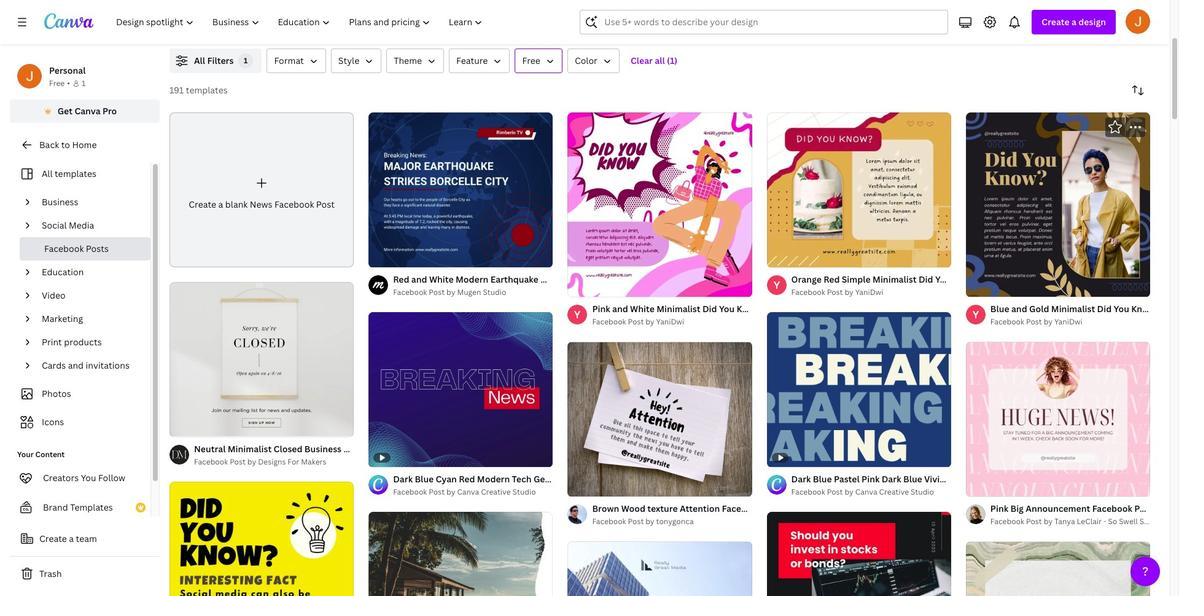 Task type: locate. For each thing, give the bounding box(es) containing it.
facebook post by yanidwi link for simple
[[792, 286, 952, 299]]

earthquake
[[491, 274, 539, 285]]

know inside blue and gold minimalist did you know faceb facebook post by yanidwi
[[1132, 303, 1155, 315]]

a
[[1072, 16, 1077, 28], [218, 198, 223, 210], [69, 533, 74, 544]]

2 horizontal spatial red
[[824, 274, 840, 285]]

print products
[[42, 336, 102, 348]]

by inside orange red simple minimalist did you know facebook post facebook post by yanidwi
[[845, 287, 854, 298]]

0 vertical spatial a
[[1072, 16, 1077, 28]]

news right general
[[569, 473, 592, 485]]

white inside pink and white minimalist did you know facebook post facebook post by yanidwi
[[631, 303, 655, 315]]

and
[[412, 274, 427, 285], [613, 303, 629, 315], [1012, 303, 1028, 315], [68, 359, 84, 371]]

your
[[17, 449, 34, 460]]

did inside orange red simple minimalist did you know facebook post facebook post by yanidwi
[[919, 274, 934, 285]]

create for create a blank news facebook post
[[189, 198, 216, 210]]

a for blank
[[218, 198, 223, 210]]

1 creative from the left
[[481, 487, 511, 497]]

brown
[[593, 503, 620, 515]]

yanidwi element for orange
[[767, 275, 787, 295]]

1 horizontal spatial yanidwi
[[856, 287, 884, 298]]

2 horizontal spatial yanidwi element
[[967, 305, 986, 325]]

feature
[[457, 55, 488, 66]]

neutral
[[194, 443, 226, 455]]

1 horizontal spatial free
[[523, 55, 541, 66]]

products
[[64, 336, 102, 348]]

cyan
[[436, 473, 457, 485]]

to
[[61, 139, 70, 151]]

1 vertical spatial modern
[[477, 473, 510, 485]]

clear all (1) button
[[625, 49, 684, 73]]

0 vertical spatial blue
[[991, 303, 1010, 315]]

modern inside red and white modern earthquake news facebook post facebook post by mugen studio
[[456, 274, 489, 285]]

business inside neutral minimalist closed business facebook post facebook post by designs for makers
[[305, 443, 342, 455]]

1 horizontal spatial news
[[541, 274, 564, 285]]

templates
[[70, 501, 113, 513]]

1 horizontal spatial business
[[305, 443, 342, 455]]

minimalist for white
[[657, 303, 701, 315]]

green marble paper tape important notice facebook post image
[[967, 542, 1151, 596]]

a left team
[[69, 533, 74, 544]]

free inside button
[[523, 55, 541, 66]]

2 horizontal spatial y link
[[967, 305, 986, 325]]

all for all filters
[[194, 55, 205, 66]]

yanidwi element for pink
[[568, 305, 588, 325]]

know inside orange red simple minimalist did you know facebook post facebook post by yanidwi
[[953, 274, 977, 285]]

a inside create a blank news facebook post "element"
[[218, 198, 223, 210]]

blue and gold minimalist did you know faceb facebook post by yanidwi
[[991, 303, 1180, 327]]

0 vertical spatial news
[[250, 198, 273, 210]]

191 templates
[[170, 84, 228, 96]]

0 horizontal spatial all
[[42, 168, 53, 179]]

2 horizontal spatial create
[[1042, 16, 1070, 28]]

marketing link
[[37, 307, 143, 331]]

white inside red and white modern earthquake news facebook post facebook post by mugen studio
[[429, 274, 454, 285]]

all templates link
[[17, 162, 143, 186]]

get canva pro button
[[10, 100, 160, 123]]

red and white creative microblog breaking news facebook post image
[[568, 542, 753, 596]]

all inside 'link'
[[42, 168, 53, 179]]

a inside create a team "button"
[[69, 533, 74, 544]]

minimalist inside blue and gold minimalist did you know faceb facebook post by yanidwi
[[1052, 303, 1096, 315]]

a inside create a design dropdown button
[[1072, 16, 1077, 28]]

create down the brand
[[39, 533, 67, 544]]

0 horizontal spatial white
[[429, 274, 454, 285]]

y link for blue and gold minimalist did you know faceb
[[967, 305, 986, 325]]

you
[[936, 274, 951, 285], [720, 303, 735, 315], [1115, 303, 1130, 315], [81, 472, 96, 484]]

1 right filters
[[244, 55, 248, 66]]

studio inside dark blue cyan red modern tech general news facebook post facebook post by canva creative studio
[[513, 487, 536, 497]]

0 horizontal spatial know
[[737, 303, 760, 315]]

social media link
[[37, 214, 143, 237]]

create inside create a team "button"
[[39, 533, 67, 544]]

yanidwi element
[[767, 275, 787, 295], [568, 305, 588, 325], [967, 305, 986, 325]]

attention
[[680, 503, 720, 515]]

2 vertical spatial news
[[569, 473, 592, 485]]

0 horizontal spatial creative
[[481, 487, 511, 497]]

1 vertical spatial white
[[631, 303, 655, 315]]

create
[[1042, 16, 1070, 28], [189, 198, 216, 210], [39, 533, 67, 544]]

create a blank news facebook post
[[189, 198, 335, 210]]

templates for all templates
[[55, 168, 96, 179]]

2 horizontal spatial news
[[569, 473, 592, 485]]

facebook inside "element"
[[275, 198, 314, 210]]

yanidwi down pink and white minimalist did you know facebook post link
[[657, 317, 685, 327]]

templates for 191 templates
[[186, 84, 228, 96]]

yanidwi for simple
[[856, 287, 884, 298]]

tech
[[512, 473, 532, 485]]

and inside blue and gold minimalist did you know faceb facebook post by yanidwi
[[1012, 303, 1028, 315]]

blue
[[991, 303, 1010, 315], [415, 473, 434, 485]]

tanya
[[1055, 516, 1076, 527]]

minimalist for simple
[[873, 274, 917, 285]]

red inside dark blue cyan red modern tech general news facebook post facebook post by canva creative studio
[[459, 473, 475, 485]]

templates
[[186, 84, 228, 96], [55, 168, 96, 179]]

creators
[[43, 472, 79, 484]]

post inside blue and gold minimalist did you know faceb facebook post by yanidwi
[[1027, 317, 1043, 327]]

2 facebook post by canva creative studio link from the left
[[792, 486, 952, 498]]

you inside blue and gold minimalist did you know faceb facebook post by yanidwi
[[1115, 303, 1130, 315]]

minimalist inside pink and white minimalist did you know facebook post facebook post by yanidwi
[[657, 303, 701, 315]]

canva
[[75, 105, 101, 117], [457, 487, 479, 497], [856, 487, 878, 497]]

modern left tech
[[477, 473, 510, 485]]

1 right •
[[82, 78, 86, 88]]

1 vertical spatial pink
[[991, 503, 1009, 515]]

minimalist inside orange red simple minimalist did you know facebook post facebook post by yanidwi
[[873, 274, 917, 285]]

0 vertical spatial white
[[429, 274, 454, 285]]

1 vertical spatial a
[[218, 198, 223, 210]]

did for gold
[[1098, 303, 1112, 315]]

red inside orange red simple minimalist did you know facebook post facebook post by yanidwi
[[824, 274, 840, 285]]

yanidwi down simple
[[856, 287, 884, 298]]

2 vertical spatial create
[[39, 533, 67, 544]]

by inside pink big announcement facebook post facebook post by tanya leclair - so swell studio
[[1044, 516, 1053, 527]]

business up social
[[42, 196, 78, 208]]

yanidwi inside orange red simple minimalist did you know facebook post facebook post by yanidwi
[[856, 287, 884, 298]]

1 vertical spatial 1
[[82, 78, 86, 88]]

red and white modern earthquake news facebook post facebook post by mugen studio
[[393, 274, 626, 298]]

blue inside dark blue cyan red modern tech general news facebook post facebook post by canva creative studio
[[415, 473, 434, 485]]

facebook post by canva creative studio
[[792, 487, 935, 497]]

and inside pink and white minimalist did you know facebook post facebook post by yanidwi
[[613, 303, 629, 315]]

know for pink and white minimalist did you know facebook post
[[737, 303, 760, 315]]

0 horizontal spatial a
[[69, 533, 74, 544]]

pink and white minimalist did you know facebook post link
[[593, 302, 823, 316]]

1 horizontal spatial yanidwi image
[[767, 275, 787, 295]]

2 horizontal spatial yanidwi
[[1055, 317, 1083, 327]]

templates down the back to home
[[55, 168, 96, 179]]

0 horizontal spatial templates
[[55, 168, 96, 179]]

2 vertical spatial a
[[69, 533, 74, 544]]

0 vertical spatial modern
[[456, 274, 489, 285]]

1 horizontal spatial did
[[919, 274, 934, 285]]

1 vertical spatial templates
[[55, 168, 96, 179]]

create inside create a design dropdown button
[[1042, 16, 1070, 28]]

1 vertical spatial free
[[49, 78, 65, 88]]

pink inside pink and white minimalist did you know facebook post facebook post by yanidwi
[[593, 303, 611, 315]]

0 horizontal spatial facebook post by canva creative studio link
[[393, 486, 553, 498]]

follow
[[98, 472, 125, 484]]

yanidwi image
[[767, 275, 787, 295], [568, 305, 588, 325], [967, 305, 986, 325]]

blue and gold minimalist did you know faceb link
[[991, 302, 1180, 316]]

a left design
[[1072, 16, 1077, 28]]

red
[[393, 274, 410, 285], [824, 274, 840, 285], [459, 473, 475, 485]]

1 horizontal spatial red
[[459, 473, 475, 485]]

creators you follow
[[43, 472, 125, 484]]

yanidwi image for orange
[[767, 275, 787, 295]]

canva inside dark blue cyan red modern tech general news facebook post facebook post by canva creative studio
[[457, 487, 479, 497]]

create left blank
[[189, 198, 216, 210]]

create left design
[[1042, 16, 1070, 28]]

1 horizontal spatial blue
[[991, 303, 1010, 315]]

brown wood texture attention facebook post facebook post by tonygonca
[[593, 503, 783, 527]]

jeremy miller image
[[1126, 9, 1151, 34]]

blue left the gold
[[991, 303, 1010, 315]]

so
[[1109, 516, 1118, 527]]

know for blue and gold minimalist did you know faceb
[[1132, 303, 1155, 315]]

white
[[429, 274, 454, 285], [631, 303, 655, 315]]

0 horizontal spatial red
[[393, 274, 410, 285]]

0 horizontal spatial did
[[703, 303, 718, 315]]

yanidwi inside pink and white minimalist did you know facebook post facebook post by yanidwi
[[657, 317, 685, 327]]

brand templates link
[[10, 495, 151, 520]]

blue right dark on the left
[[415, 473, 434, 485]]

1 vertical spatial blue
[[415, 473, 434, 485]]

know inside pink and white minimalist did you know facebook post facebook post by yanidwi
[[737, 303, 760, 315]]

free right feature button
[[523, 55, 541, 66]]

a left blank
[[218, 198, 223, 210]]

by inside dark blue cyan red modern tech general news facebook post facebook post by canva creative studio
[[447, 487, 456, 497]]

neutral minimalist closed business facebook post image
[[170, 282, 354, 437]]

1 vertical spatial news
[[541, 274, 564, 285]]

1 vertical spatial all
[[42, 168, 53, 179]]

1 horizontal spatial a
[[218, 198, 223, 210]]

0 horizontal spatial business
[[42, 196, 78, 208]]

2 creative from the left
[[880, 487, 910, 497]]

templates inside 'link'
[[55, 168, 96, 179]]

yanidwi image for blue
[[967, 305, 986, 325]]

and inside red and white modern earthquake news facebook post facebook post by mugen studio
[[412, 274, 427, 285]]

0 vertical spatial 1
[[244, 55, 248, 66]]

0 horizontal spatial yanidwi image
[[568, 305, 588, 325]]

makers
[[301, 456, 327, 467]]

0 horizontal spatial news
[[250, 198, 273, 210]]

post inside "element"
[[316, 198, 335, 210]]

free left •
[[49, 78, 65, 88]]

pink inside pink big announcement facebook post facebook post by tanya leclair - so swell studio
[[991, 503, 1009, 515]]

1 facebook post by canva creative studio link from the left
[[393, 486, 553, 498]]

orange red simple minimalist did you know facebook post link
[[792, 273, 1039, 286]]

you inside pink and white minimalist did you know facebook post facebook post by yanidwi
[[720, 303, 735, 315]]

facebook
[[275, 198, 314, 210], [44, 243, 84, 254], [566, 274, 606, 285], [979, 274, 1019, 285], [393, 287, 427, 298], [792, 287, 826, 298], [762, 303, 802, 315], [593, 317, 627, 327], [991, 317, 1025, 327], [344, 443, 384, 455], [194, 456, 228, 467], [594, 473, 634, 485], [393, 487, 427, 497], [792, 487, 826, 497], [722, 503, 763, 515], [1093, 503, 1133, 515], [593, 516, 627, 527], [991, 516, 1025, 527]]

creators you follow link
[[10, 466, 151, 490]]

0 vertical spatial free
[[523, 55, 541, 66]]

0 horizontal spatial yanidwi element
[[568, 305, 588, 325]]

minimalist
[[873, 274, 917, 285], [657, 303, 701, 315], [1052, 303, 1096, 315], [228, 443, 272, 455]]

1
[[244, 55, 248, 66], [82, 78, 86, 88]]

2 horizontal spatial did
[[1098, 303, 1112, 315]]

did inside blue and gold minimalist did you know faceb facebook post by yanidwi
[[1098, 303, 1112, 315]]

create for create a team
[[39, 533, 67, 544]]

0 vertical spatial templates
[[186, 84, 228, 96]]

all left filters
[[194, 55, 205, 66]]

all templates
[[42, 168, 96, 179]]

you for white
[[720, 303, 735, 315]]

top level navigation element
[[108, 10, 494, 34]]

1 vertical spatial business
[[305, 443, 342, 455]]

2 horizontal spatial yanidwi image
[[967, 305, 986, 325]]

brown wood texture attention facebook post link
[[593, 502, 783, 516]]

1 horizontal spatial y link
[[767, 275, 787, 295]]

by
[[447, 287, 456, 298], [845, 287, 854, 298], [646, 317, 655, 327], [1044, 317, 1053, 327], [248, 456, 256, 467], [447, 487, 456, 497], [845, 487, 854, 497], [646, 516, 655, 527], [1044, 516, 1053, 527]]

design
[[1079, 16, 1107, 28]]

pink and white minimalist did you know facebook post facebook post by yanidwi
[[593, 303, 823, 327]]

news facebook posts templates image
[[889, 0, 1151, 34]]

get canva pro
[[58, 105, 117, 117]]

and for cards
[[68, 359, 84, 371]]

1 horizontal spatial know
[[953, 274, 977, 285]]

did for simple
[[919, 274, 934, 285]]

2 horizontal spatial know
[[1132, 303, 1155, 315]]

191
[[170, 84, 184, 96]]

did inside pink and white minimalist did you know facebook post facebook post by yanidwi
[[703, 303, 718, 315]]

closed
[[274, 443, 303, 455]]

modern up mugen
[[456, 274, 489, 285]]

1 horizontal spatial yanidwi element
[[767, 275, 787, 295]]

dark
[[393, 473, 413, 485]]

1 horizontal spatial pink
[[991, 503, 1009, 515]]

1 horizontal spatial creative
[[880, 487, 910, 497]]

facebook post by canva creative studio link for modern
[[393, 486, 553, 498]]

black modern invest in stocks or bonds news facebook post template image
[[767, 512, 952, 596]]

free •
[[49, 78, 70, 88]]

0 horizontal spatial create
[[39, 533, 67, 544]]

yanidwi down blue and gold minimalist did you know faceb link
[[1055, 317, 1083, 327]]

minimalist inside neutral minimalist closed business facebook post facebook post by designs for makers
[[228, 443, 272, 455]]

business up makers
[[305, 443, 342, 455]]

2 horizontal spatial a
[[1072, 16, 1077, 28]]

create a team button
[[10, 527, 160, 551]]

1 horizontal spatial 1
[[244, 55, 248, 66]]

studio
[[483, 287, 507, 298], [513, 487, 536, 497], [911, 487, 935, 497], [1140, 516, 1164, 527]]

0 horizontal spatial pink
[[593, 303, 611, 315]]

templates right the 191
[[186, 84, 228, 96]]

0 vertical spatial all
[[194, 55, 205, 66]]

2 horizontal spatial facebook post by yanidwi link
[[991, 316, 1151, 328]]

0 horizontal spatial yanidwi
[[657, 317, 685, 327]]

studio inside red and white modern earthquake news facebook post facebook post by mugen studio
[[483, 287, 507, 298]]

1 horizontal spatial white
[[631, 303, 655, 315]]

0 horizontal spatial canva
[[75, 105, 101, 117]]

0 horizontal spatial facebook post by yanidwi link
[[593, 316, 753, 328]]

facebook post by mugen studio link
[[393, 286, 553, 299]]

0 horizontal spatial blue
[[415, 473, 434, 485]]

pink for pink big announcement facebook post
[[991, 503, 1009, 515]]

and for red
[[412, 274, 427, 285]]

pink big announcement facebook post facebook post by tanya leclair - so swell studio
[[991, 503, 1164, 527]]

business
[[42, 196, 78, 208], [305, 443, 342, 455]]

simple
[[842, 274, 871, 285]]

1 horizontal spatial facebook post by yanidwi link
[[792, 286, 952, 299]]

filters
[[207, 55, 234, 66]]

0 vertical spatial create
[[1042, 16, 1070, 28]]

invitations
[[86, 359, 130, 371]]

1 horizontal spatial all
[[194, 55, 205, 66]]

None search field
[[580, 10, 949, 34]]

0 vertical spatial pink
[[593, 303, 611, 315]]

create inside create a blank news facebook post "element"
[[189, 198, 216, 210]]

news right earthquake
[[541, 274, 564, 285]]

news right blank
[[250, 198, 273, 210]]

1 horizontal spatial facebook post by canva creative studio link
[[792, 486, 952, 498]]

1 horizontal spatial canva
[[457, 487, 479, 497]]

all down back
[[42, 168, 53, 179]]

1 horizontal spatial templates
[[186, 84, 228, 96]]

red inside red and white modern earthquake news facebook post facebook post by mugen studio
[[393, 274, 410, 285]]

1 horizontal spatial create
[[189, 198, 216, 210]]

back to home
[[39, 139, 97, 151]]

yellow did you know interesting fact facebook post image
[[170, 482, 354, 596]]

modern
[[456, 274, 489, 285], [477, 473, 510, 485]]

0 horizontal spatial 1
[[82, 78, 86, 88]]

0 horizontal spatial y link
[[568, 305, 588, 325]]

you inside orange red simple minimalist did you know facebook post facebook post by yanidwi
[[936, 274, 951, 285]]

0 horizontal spatial free
[[49, 78, 65, 88]]

1 vertical spatial create
[[189, 198, 216, 210]]

0 vertical spatial business
[[42, 196, 78, 208]]

brown wood texture attention facebook post image
[[568, 342, 753, 497]]



Task type: describe. For each thing, give the bounding box(es) containing it.
color button
[[568, 49, 620, 73]]

style button
[[331, 49, 382, 73]]

red and white modern earthquake news facebook post link
[[393, 273, 626, 286]]

know for orange red simple minimalist did you know facebook post
[[953, 274, 977, 285]]

and for pink
[[613, 303, 629, 315]]

clear
[[631, 55, 653, 66]]

business link
[[37, 191, 143, 214]]

yanidwi inside blue and gold minimalist did you know faceb facebook post by yanidwi
[[1055, 317, 1083, 327]]

white for minimalist
[[631, 303, 655, 315]]

video link
[[37, 284, 143, 307]]

facebook post by yanidwi link for gold
[[991, 316, 1151, 328]]

pro
[[103, 105, 117, 117]]

(1)
[[667, 55, 678, 66]]

news inside dark blue cyan red modern tech general news facebook post facebook post by canva creative studio
[[569, 473, 592, 485]]

create a team
[[39, 533, 97, 544]]

clear all (1)
[[631, 55, 678, 66]]

wood
[[622, 503, 646, 515]]

swell
[[1120, 516, 1139, 527]]

facebook inside blue and gold minimalist did you know faceb facebook post by yanidwi
[[991, 317, 1025, 327]]

•
[[67, 78, 70, 88]]

marketing
[[42, 313, 83, 324]]

facebook post by canva creative studio link for minimalist
[[792, 486, 952, 498]]

you for gold
[[1115, 303, 1130, 315]]

content
[[35, 449, 65, 460]]

by inside neutral minimalist closed business facebook post facebook post by designs for makers
[[248, 456, 256, 467]]

Search search field
[[605, 10, 941, 34]]

pink big announcement facebook post link
[[991, 502, 1154, 516]]

2 horizontal spatial canva
[[856, 487, 878, 497]]

brand templates
[[43, 501, 113, 513]]

cards and invitations link
[[37, 354, 143, 377]]

facebook post by designs for makers link
[[194, 456, 354, 468]]

create a blank news facebook post element
[[170, 112, 354, 267]]

create a blank news facebook post link
[[170, 112, 354, 267]]

all
[[655, 55, 665, 66]]

a for team
[[69, 533, 74, 544]]

photos
[[42, 388, 71, 399]]

create for create a design
[[1042, 16, 1070, 28]]

neutral minimalist closed business facebook post facebook post by designs for makers
[[194, 443, 405, 467]]

y link for orange red simple minimalist did you know facebook post
[[767, 275, 787, 295]]

blue and gold minimalist did you know facebook post image
[[967, 112, 1151, 297]]

free for free •
[[49, 78, 65, 88]]

white for modern
[[429, 274, 454, 285]]

dark blue cyan red modern tech general news facebook post facebook post by canva creative studio
[[393, 473, 654, 497]]

icons
[[42, 416, 64, 428]]

free button
[[515, 49, 563, 73]]

orange red simple minimalist did you know facebook post image
[[767, 113, 952, 267]]

modern inside dark blue cyan red modern tech general news facebook post facebook post by canva creative studio
[[477, 473, 510, 485]]

facebook post by yanidwi link for white
[[593, 316, 753, 328]]

big
[[1011, 503, 1024, 515]]

news inside create a blank news facebook post "element"
[[250, 198, 273, 210]]

team
[[76, 533, 97, 544]]

theme button
[[387, 49, 444, 73]]

format
[[274, 55, 304, 66]]

social media
[[42, 219, 94, 231]]

orange red simple minimalist did you know facebook post facebook post by yanidwi
[[792, 274, 1039, 298]]

and for blue
[[1012, 303, 1028, 315]]

cards and invitations
[[42, 359, 130, 371]]

create a design
[[1042, 16, 1107, 28]]

video
[[42, 289, 65, 301]]

creative inside dark blue cyan red modern tech general news facebook post facebook post by canva creative studio
[[481, 487, 511, 497]]

blank
[[225, 198, 248, 210]]

by inside brown wood texture attention facebook post facebook post by tonygonca
[[646, 516, 655, 527]]

minimalist for gold
[[1052, 303, 1096, 315]]

studio inside pink big announcement facebook post facebook post by tanya leclair - so swell studio
[[1140, 516, 1164, 527]]

all for all templates
[[42, 168, 53, 179]]

pink and white minimalist did you know facebook post image
[[568, 112, 753, 297]]

media
[[69, 219, 94, 231]]

education link
[[37, 261, 143, 284]]

yanidwi element for blue
[[967, 305, 986, 325]]

a for design
[[1072, 16, 1077, 28]]

by inside pink and white minimalist did you know facebook post facebook post by yanidwi
[[646, 317, 655, 327]]

facebook post by tanya leclair - so swell studio link
[[991, 516, 1164, 528]]

back to home link
[[10, 133, 160, 157]]

faceb
[[1157, 303, 1180, 315]]

photos link
[[17, 382, 143, 406]]

blue inside blue and gold minimalist did you know faceb facebook post by yanidwi
[[991, 303, 1010, 315]]

Sort by button
[[1126, 78, 1151, 103]]

yanidwi for white
[[657, 317, 685, 327]]

theme
[[394, 55, 422, 66]]

gold
[[1030, 303, 1050, 315]]

trash link
[[10, 562, 160, 586]]

by inside red and white modern earthquake news facebook post facebook post by mugen studio
[[447, 287, 456, 298]]

-
[[1104, 516, 1107, 527]]

news inside red and white modern earthquake news facebook post facebook post by mugen studio
[[541, 274, 564, 285]]

facebook post by tonygonca link
[[593, 516, 753, 528]]

texture
[[648, 503, 678, 515]]

did for white
[[703, 303, 718, 315]]

black white rustic photo minimalist editorial facebook post image
[[369, 512, 553, 596]]

all filters
[[194, 55, 234, 66]]

your content
[[17, 449, 65, 460]]

red and white modern earthquake news facebook post image
[[369, 113, 553, 267]]

1 filter options selected element
[[239, 53, 253, 68]]

icons link
[[17, 411, 143, 434]]

social
[[42, 219, 67, 231]]

by inside blue and gold minimalist did you know faceb facebook post by yanidwi
[[1044, 317, 1053, 327]]

y link for pink and white minimalist did you know facebook post
[[568, 305, 588, 325]]

print
[[42, 336, 62, 348]]

pink big announcement facebook post image
[[967, 342, 1151, 497]]

pink for pink and white minimalist did you know facebook post
[[593, 303, 611, 315]]

free for free
[[523, 55, 541, 66]]

trash
[[39, 568, 62, 579]]

cards
[[42, 359, 66, 371]]

home
[[72, 139, 97, 151]]

print products link
[[37, 331, 143, 354]]

orange
[[792, 274, 822, 285]]

brand
[[43, 501, 68, 513]]

neutral minimalist closed business facebook post link
[[194, 442, 405, 456]]

color
[[575, 55, 598, 66]]

canva inside button
[[75, 105, 101, 117]]

style
[[339, 55, 360, 66]]

education
[[42, 266, 84, 278]]

yanidwi image for pink
[[568, 305, 588, 325]]

for
[[288, 456, 299, 467]]

you for simple
[[936, 274, 951, 285]]

mugen
[[457, 287, 481, 298]]

personal
[[49, 65, 86, 76]]

designs
[[258, 456, 286, 467]]



Task type: vqa. For each thing, say whether or not it's contained in the screenshot.
Create a team
yes



